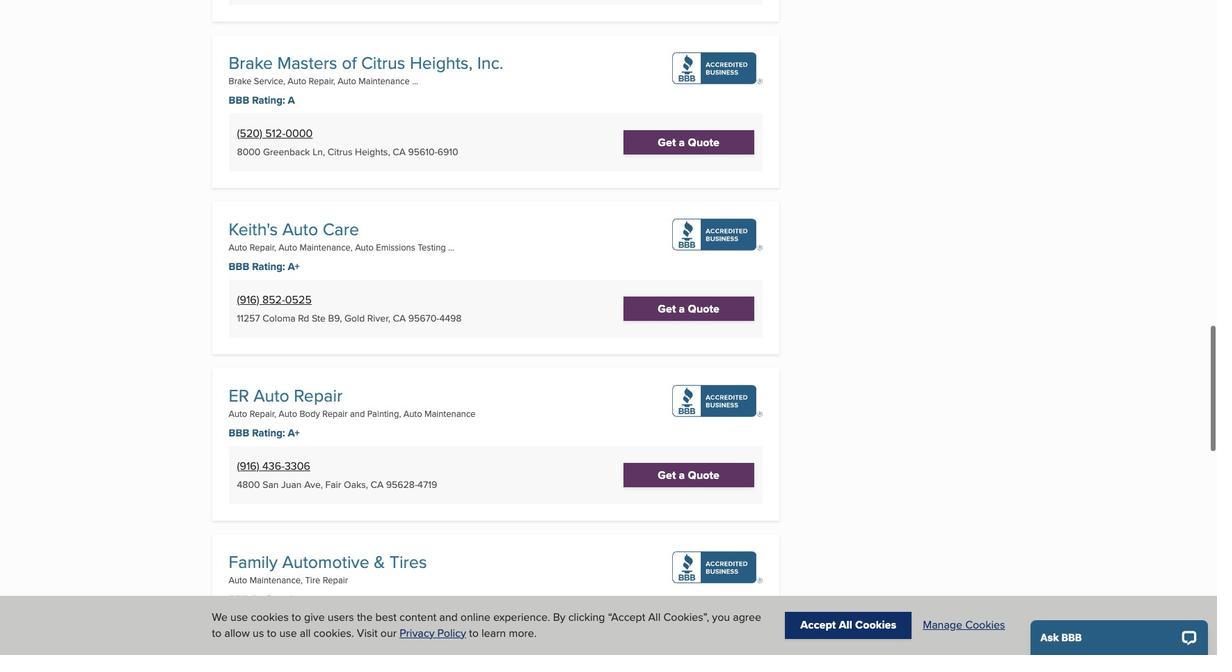 Task type: vqa. For each thing, say whether or not it's contained in the screenshot.
last
no



Task type: describe. For each thing, give the bounding box(es) containing it.
get for brake masters of citrus heights, inc.
[[658, 134, 676, 150]]

masters
[[277, 50, 337, 75]]

heights, inside (520) 512-0000 8000 greenback ln , citrus heights, ca 95610-6910
[[355, 144, 390, 158]]

accredited business image for er auto repair
[[672, 385, 763, 417]]

inc.
[[477, 50, 504, 75]]

manage
[[923, 617, 963, 633]]

a for keith's auto care
[[679, 301, 685, 317]]

river,
[[367, 311, 390, 325]]

locations.
[[237, 146, 275, 158]]

(916) for keith's
[[237, 291, 259, 307]]

11257
[[237, 311, 260, 325]]

a for brake masters of citrus heights, inc.
[[679, 134, 685, 150]]

get a quote link for brake masters of citrus heights, inc.
[[623, 130, 754, 155]]

all inside button
[[839, 617, 853, 633]]

ste
[[312, 311, 326, 325]]

repair, for repair
[[250, 407, 276, 420]]

auto left emissions
[[355, 241, 374, 253]]

a+ inside the keith's auto care auto repair, auto maintenance, auto emissions testing ... bbb rating: a+
[[288, 259, 300, 274]]

4719
[[418, 477, 437, 491]]

citrus inside (520) 512-0000 8000 greenback ln , citrus heights, ca 95610-6910
[[328, 144, 353, 158]]

our
[[381, 625, 397, 641]]

body
[[300, 407, 320, 420]]

cookies.
[[314, 625, 354, 641]]

95628-
[[386, 477, 418, 491]]

1 brake from the top
[[229, 50, 273, 75]]

manage cookies
[[923, 617, 1006, 633]]

512-
[[265, 125, 286, 141]]

organization's
[[262, 124, 317, 137]]

a for er auto repair
[[679, 467, 685, 483]]

436-
[[262, 458, 285, 474]]

... inside the keith's auto care auto repair, auto maintenance, auto emissions testing ... bbb rating: a+
[[448, 241, 455, 253]]

rating: inside brake masters of citrus heights, inc. brake service, auto repair, auto maintenance ... bbb rating: a this rating reflects bbb's opinion about the entire organization's interactions with its customers, including interactions with local locations. view hq business profile
[[252, 92, 285, 108]]

a
[[288, 92, 295, 108]]

auto right keith's
[[279, 241, 297, 253]]

service,
[[254, 74, 285, 87]]

san
[[263, 477, 279, 491]]

0525
[[285, 291, 312, 307]]

repair for automotive
[[323, 574, 348, 586]]

rating: inside the keith's auto care auto repair, auto maintenance, auto emissions testing ... bbb rating: a+
[[252, 259, 285, 274]]

accredited business image for keith's auto care
[[672, 218, 763, 250]]

repair for auto
[[322, 407, 348, 420]]

... inside brake masters of citrus heights, inc. brake service, auto repair, auto maintenance ... bbb rating: a this rating reflects bbb's opinion about the entire organization's interactions with its customers, including interactions with local locations. view hq business profile
[[412, 74, 418, 87]]

3 (916) from the top
[[237, 624, 259, 640]]

auto right "painting,"
[[404, 407, 422, 420]]

(916) 852-0525 11257 coloma rd ste b9 , gold river, ca 95670-4498
[[237, 291, 462, 325]]

opinion
[[337, 113, 367, 126]]

6910
[[438, 144, 458, 158]]

business
[[275, 164, 310, 176]]

oaks,
[[344, 477, 368, 491]]

bbb inside the keith's auto care auto repair, auto maintenance, auto emissions testing ... bbb rating: a+
[[229, 259, 249, 274]]

online
[[461, 609, 491, 625]]

painting,
[[367, 407, 401, 420]]

we
[[212, 609, 228, 625]]

gold
[[345, 311, 365, 325]]

get for keith's auto care
[[658, 301, 676, 317]]

automotive
[[282, 549, 370, 574]]

users
[[328, 609, 354, 625]]

9945
[[285, 624, 311, 640]]

keith's auto care link
[[229, 216, 359, 241]]

emissions
[[376, 241, 415, 253]]

tires
[[390, 549, 427, 574]]

visit
[[357, 625, 378, 641]]

entire
[[237, 124, 260, 137]]

to left allow
[[212, 625, 222, 641]]

accept
[[801, 617, 836, 633]]

auto up opinion
[[338, 74, 356, 87]]

get a quote for keith's auto care
[[658, 301, 720, 317]]

to left give
[[292, 609, 301, 625]]

profile
[[313, 164, 338, 176]]

(520) 512-0000 8000 greenback ln , citrus heights, ca 95610-6910
[[237, 125, 458, 158]]

including
[[283, 135, 318, 148]]

rating
[[256, 113, 278, 126]]

coloma
[[263, 311, 296, 325]]

learn
[[482, 625, 506, 641]]

maintenance, inside the keith's auto care auto repair, auto maintenance, auto emissions testing ... bbb rating: a+
[[300, 241, 353, 253]]

4498
[[440, 311, 462, 325]]

(916) 594-9945
[[237, 624, 311, 640]]

a+ inside 'er auto repair auto repair, auto body repair and painting, auto maintenance bbb rating: a+'
[[288, 425, 300, 441]]

er auto repair auto repair, auto body repair and painting, auto maintenance bbb rating: a+
[[229, 383, 476, 441]]

family automotive & tires link
[[229, 549, 427, 574]]

hq
[[259, 164, 272, 176]]

allow
[[224, 625, 250, 641]]

clicking
[[569, 609, 605, 625]]

quote for er auto repair
[[688, 467, 720, 483]]

juan
[[281, 477, 302, 491]]

get a quote link for keith's auto care
[[623, 297, 754, 321]]

to left "learn"
[[469, 625, 479, 641]]

fair
[[325, 477, 341, 491]]

2 brake from the top
[[229, 74, 252, 87]]

us
[[253, 625, 264, 641]]

get for er auto repair
[[658, 467, 676, 483]]

brake masters of citrus heights, inc. brake service, auto repair, auto maintenance ... bbb rating: a this rating reflects bbb's opinion about the entire organization's interactions with its customers, including interactions with local locations. view hq business profile
[[229, 50, 504, 176]]

2 cookies from the left
[[966, 617, 1006, 633]]

all inside we use cookies to give users the best content and online experience. by clicking "accept all cookies", you agree to allow us to use all cookies. visit our
[[648, 609, 661, 625]]

&
[[374, 549, 385, 574]]

accredited business image for brake masters of citrus heights, inc.
[[672, 52, 763, 84]]

(916) 436-3306 link
[[237, 458, 310, 474]]

family automotive & tires auto maintenance, tire repair bbb rating: a+
[[229, 549, 427, 607]]

auto left care in the top left of the page
[[282, 216, 318, 241]]

852-
[[262, 291, 285, 307]]

get a quote link for er auto repair
[[623, 463, 754, 487]]



Task type: locate. For each thing, give the bounding box(es) containing it.
1 get from the top
[[658, 134, 676, 150]]

1 vertical spatial maintenance
[[425, 407, 476, 420]]

, left fair
[[321, 477, 323, 491]]

repair,
[[309, 74, 335, 87], [250, 241, 276, 253], [250, 407, 276, 420]]

policy
[[438, 625, 466, 641]]

"accept
[[608, 609, 646, 625]]

8000
[[237, 144, 261, 158]]

1 horizontal spatial maintenance
[[425, 407, 476, 420]]

0 horizontal spatial heights,
[[355, 144, 390, 158]]

we use cookies to give users the best content and online experience. by clicking "accept all cookies", you agree to allow us to use all cookies. visit our
[[212, 609, 762, 641]]

ave
[[304, 477, 321, 491]]

a
[[679, 134, 685, 150], [679, 301, 685, 317], [679, 467, 685, 483]]

4800
[[237, 477, 260, 491]]

cookies right "accept"
[[856, 617, 897, 633]]

auto
[[288, 74, 306, 87], [338, 74, 356, 87], [282, 216, 318, 241], [229, 241, 247, 253], [279, 241, 297, 253], [355, 241, 374, 253], [254, 383, 290, 408], [229, 407, 247, 420], [279, 407, 297, 420], [404, 407, 422, 420], [229, 574, 247, 586]]

bbb up allow
[[229, 592, 249, 607]]

2 vertical spatial (916)
[[237, 624, 259, 640]]

ca inside (916) 436-3306 4800 san juan ave , fair oaks, ca 95628-4719
[[371, 477, 384, 491]]

0 horizontal spatial use
[[230, 609, 248, 625]]

1 horizontal spatial citrus
[[361, 50, 405, 75]]

the
[[394, 113, 407, 126], [357, 609, 373, 625]]

its
[[386, 124, 395, 137]]

and left "painting,"
[[350, 407, 365, 420]]

accredited business image for family automotive & tires
[[672, 551, 763, 583]]

a+ down body
[[288, 425, 300, 441]]

3 quote from the top
[[688, 467, 720, 483]]

maintenance, inside family automotive & tires auto maintenance, tire repair bbb rating: a+
[[250, 574, 303, 586]]

the right about
[[394, 113, 407, 126]]

0 vertical spatial a+
[[288, 259, 300, 274]]

0 horizontal spatial and
[[350, 407, 365, 420]]

2 vertical spatial ,
[[321, 477, 323, 491]]

repair, up 852-
[[250, 241, 276, 253]]

2 get from the top
[[658, 301, 676, 317]]

repair, right er on the bottom of page
[[250, 407, 276, 420]]

bbb up this
[[229, 92, 249, 108]]

(916) for er
[[237, 458, 259, 474]]

(916)
[[237, 291, 259, 307], [237, 458, 259, 474], [237, 624, 259, 640]]

2 horizontal spatial ,
[[340, 311, 342, 325]]

reflects
[[281, 113, 310, 126]]

privacy policy link
[[400, 625, 466, 641]]

1 bbb from the top
[[229, 92, 249, 108]]

(916) up 11257
[[237, 291, 259, 307]]

testing
[[418, 241, 446, 253]]

2 a+ from the top
[[288, 425, 300, 441]]

2 bbb from the top
[[229, 259, 249, 274]]

repair, left of
[[309, 74, 335, 87]]

best
[[376, 609, 397, 625]]

citrus up the view hq business profile link
[[328, 144, 353, 158]]

the left best
[[357, 609, 373, 625]]

family
[[229, 549, 278, 574]]

and left online
[[439, 609, 458, 625]]

1 horizontal spatial cookies
[[966, 617, 1006, 633]]

, left gold
[[340, 311, 342, 325]]

2 quote from the top
[[688, 301, 720, 317]]

(520) 512-0000 link
[[237, 125, 313, 141]]

1 get a quote from the top
[[658, 134, 720, 150]]

all
[[300, 625, 311, 641]]

, up profile
[[323, 144, 325, 158]]

rating: inside 'er auto repair auto repair, auto body repair and painting, auto maintenance bbb rating: a+'
[[252, 425, 285, 441]]

,
[[323, 144, 325, 158], [340, 311, 342, 325], [321, 477, 323, 491]]

maintenance for of
[[359, 74, 410, 87]]

maintenance, left tire
[[250, 574, 303, 586]]

more.
[[509, 625, 537, 641]]

manage cookies button
[[923, 617, 1006, 633]]

(916) 436-3306 4800 san juan ave , fair oaks, ca 95628-4719
[[237, 458, 437, 491]]

local
[[388, 135, 406, 148]]

2 get a quote link from the top
[[623, 297, 754, 321]]

a+
[[288, 259, 300, 274], [288, 425, 300, 441], [288, 592, 300, 607]]

2 vertical spatial get
[[658, 467, 676, 483]]

(916) up 4800
[[237, 458, 259, 474]]

greenback
[[263, 144, 310, 158]]

accredited business image
[[672, 52, 763, 84], [672, 218, 763, 250], [672, 385, 763, 417], [672, 551, 763, 583]]

a+ inside family automotive & tires auto maintenance, tire repair bbb rating: a+
[[288, 592, 300, 607]]

1 vertical spatial maintenance,
[[250, 574, 303, 586]]

accept all cookies button
[[785, 612, 912, 639]]

auto up the (916) 436-3306 link at the left bottom
[[229, 407, 247, 420]]

by
[[553, 609, 566, 625]]

2 vertical spatial get a quote
[[658, 467, 720, 483]]

bbb's
[[312, 113, 335, 126]]

auto up the 'a'
[[288, 74, 306, 87]]

maintenance inside 'er auto repair auto repair, auto body repair and painting, auto maintenance bbb rating: a+'
[[425, 407, 476, 420]]

0 vertical spatial and
[[350, 407, 365, 420]]

0 horizontal spatial cookies
[[856, 617, 897, 633]]

repair, inside 'er auto repair auto repair, auto body repair and painting, auto maintenance bbb rating: a+'
[[250, 407, 276, 420]]

bbb inside family automotive & tires auto maintenance, tire repair bbb rating: a+
[[229, 592, 249, 607]]

use right we
[[230, 609, 248, 625]]

1 horizontal spatial use
[[279, 625, 297, 641]]

ca
[[393, 144, 406, 158], [393, 311, 406, 325], [371, 477, 384, 491]]

quote for brake masters of citrus heights, inc.
[[688, 134, 720, 150]]

1 rating: from the top
[[252, 92, 285, 108]]

auto right er on the bottom of page
[[254, 383, 290, 408]]

0 vertical spatial maintenance
[[359, 74, 410, 87]]

1 vertical spatial a+
[[288, 425, 300, 441]]

1 quote from the top
[[688, 134, 720, 150]]

0 vertical spatial a
[[679, 134, 685, 150]]

95610-
[[408, 144, 438, 158]]

of
[[342, 50, 357, 75]]

give
[[304, 609, 325, 625]]

brake
[[229, 50, 273, 75], [229, 74, 252, 87]]

2 (916) from the top
[[237, 458, 259, 474]]

1 horizontal spatial all
[[839, 617, 853, 633]]

0 vertical spatial get a quote link
[[623, 130, 754, 155]]

repair, for care
[[250, 241, 276, 253]]

(916) 852-0525 link
[[237, 291, 312, 307]]

ca inside (916) 852-0525 11257 coloma rd ste b9 , gold river, ca 95670-4498
[[393, 311, 406, 325]]

auto up allow
[[229, 574, 247, 586]]

1 vertical spatial citrus
[[328, 144, 353, 158]]

quote for keith's auto care
[[688, 301, 720, 317]]

(916) inside (916) 852-0525 11257 coloma rd ste b9 , gold river, ca 95670-4498
[[237, 291, 259, 307]]

and inside 'er auto repair auto repair, auto body repair and painting, auto maintenance bbb rating: a+'
[[350, 407, 365, 420]]

1 vertical spatial repair,
[[250, 241, 276, 253]]

3 bbb from the top
[[229, 425, 249, 441]]

3 get a quote from the top
[[658, 467, 720, 483]]

citrus
[[361, 50, 405, 75], [328, 144, 353, 158]]

maintenance right "painting,"
[[425, 407, 476, 420]]

0 vertical spatial maintenance,
[[300, 241, 353, 253]]

0 vertical spatial citrus
[[361, 50, 405, 75]]

1 vertical spatial get a quote link
[[623, 297, 754, 321]]

keith's auto care auto repair, auto maintenance, auto emissions testing ... bbb rating: a+
[[229, 216, 455, 274]]

maintenance up about
[[359, 74, 410, 87]]

interactions down opinion
[[321, 135, 367, 148]]

cookies",
[[664, 609, 709, 625]]

keith's
[[229, 216, 278, 241]]

bbb
[[229, 92, 249, 108], [229, 259, 249, 274], [229, 425, 249, 441], [229, 592, 249, 607]]

tire
[[305, 574, 320, 586]]

maintenance for repair
[[425, 407, 476, 420]]

heights, left the 'inc.'
[[410, 50, 473, 75]]

er
[[229, 383, 249, 408]]

1 vertical spatial quote
[[688, 301, 720, 317]]

use
[[230, 609, 248, 625], [279, 625, 297, 641]]

1 vertical spatial get a quote
[[658, 301, 720, 317]]

95670-
[[408, 311, 440, 325]]

repair left "painting,"
[[294, 383, 343, 408]]

and
[[350, 407, 365, 420], [439, 609, 458, 625]]

2 vertical spatial repair,
[[250, 407, 276, 420]]

0 horizontal spatial citrus
[[328, 144, 353, 158]]

auto inside family automotive & tires auto maintenance, tire repair bbb rating: a+
[[229, 574, 247, 586]]

, inside (916) 436-3306 4800 san juan ave , fair oaks, ca 95628-4719
[[321, 477, 323, 491]]

repair inside family automotive & tires auto maintenance, tire repair bbb rating: a+
[[323, 574, 348, 586]]

care
[[323, 216, 359, 241]]

auto left body
[[279, 407, 297, 420]]

and inside we use cookies to give users the best content and online experience. by clicking "accept all cookies", you agree to allow us to use all cookies. visit our
[[439, 609, 458, 625]]

, inside (916) 852-0525 11257 coloma rd ste b9 , gold river, ca 95670-4498
[[340, 311, 342, 325]]

, inside (520) 512-0000 8000 greenback ln , citrus heights, ca 95610-6910
[[323, 144, 325, 158]]

maintenance, up 0525
[[300, 241, 353, 253]]

1 accredited business image from the top
[[672, 52, 763, 84]]

to right us
[[267, 625, 277, 641]]

(916) 594-9945 link
[[237, 624, 311, 640]]

1 get a quote link from the top
[[623, 130, 754, 155]]

brake left service,
[[229, 74, 252, 87]]

1 horizontal spatial ...
[[448, 241, 455, 253]]

brake masters of citrus heights, inc. link
[[229, 50, 504, 75]]

er auto repair link
[[229, 383, 343, 408]]

ln
[[313, 144, 323, 158]]

3 get from the top
[[658, 467, 676, 483]]

4 rating: from the top
[[252, 592, 285, 607]]

3 rating: from the top
[[252, 425, 285, 441]]

0 vertical spatial repair,
[[309, 74, 335, 87]]

repair, inside brake masters of citrus heights, inc. brake service, auto repair, auto maintenance ... bbb rating: a this rating reflects bbb's opinion about the entire organization's interactions with its customers, including interactions with local locations. view hq business profile
[[309, 74, 335, 87]]

all right "accept
[[648, 609, 661, 625]]

0 vertical spatial ca
[[393, 144, 406, 158]]

4 accredited business image from the top
[[672, 551, 763, 583]]

interactions up ln
[[319, 124, 365, 137]]

privacy policy to learn more.
[[400, 625, 537, 641]]

ca down its
[[393, 144, 406, 158]]

rating: up cookies
[[252, 592, 285, 607]]

with
[[368, 124, 384, 137], [369, 135, 385, 148]]

accept all cookies
[[801, 617, 897, 633]]

(520)
[[237, 125, 262, 141]]

2 vertical spatial a
[[679, 467, 685, 483]]

bbb down er on the bottom of page
[[229, 425, 249, 441]]

1 vertical spatial ca
[[393, 311, 406, 325]]

1 vertical spatial heights,
[[355, 144, 390, 158]]

quote
[[688, 134, 720, 150], [688, 301, 720, 317], [688, 467, 720, 483]]

1 vertical spatial a
[[679, 301, 685, 317]]

use left all at the left bottom of page
[[279, 625, 297, 641]]

3 get a quote link from the top
[[623, 463, 754, 487]]

1 horizontal spatial ,
[[323, 144, 325, 158]]

you
[[712, 609, 730, 625]]

bbb inside brake masters of citrus heights, inc. brake service, auto repair, auto maintenance ... bbb rating: a this rating reflects bbb's opinion about the entire organization's interactions with its customers, including interactions with local locations. view hq business profile
[[229, 92, 249, 108]]

repair right tire
[[323, 574, 348, 586]]

repair, inside the keith's auto care auto repair, auto maintenance, auto emissions testing ... bbb rating: a+
[[250, 241, 276, 253]]

1 vertical spatial ...
[[448, 241, 455, 253]]

0 horizontal spatial the
[[357, 609, 373, 625]]

cookies
[[251, 609, 289, 625]]

1 vertical spatial ,
[[340, 311, 342, 325]]

maintenance,
[[300, 241, 353, 253], [250, 574, 303, 586]]

citrus inside brake masters of citrus heights, inc. brake service, auto repair, auto maintenance ... bbb rating: a this rating reflects bbb's opinion about the entire organization's interactions with its customers, including interactions with local locations. view hq business profile
[[361, 50, 405, 75]]

view hq business profile link
[[237, 164, 429, 176]]

0 vertical spatial the
[[394, 113, 407, 126]]

ca right river,
[[393, 311, 406, 325]]

3306
[[285, 458, 310, 474]]

all right "accept"
[[839, 617, 853, 633]]

0 horizontal spatial maintenance
[[359, 74, 410, 87]]

1 horizontal spatial the
[[394, 113, 407, 126]]

brake left masters
[[229, 50, 273, 75]]

all
[[648, 609, 661, 625], [839, 617, 853, 633]]

1 horizontal spatial and
[[439, 609, 458, 625]]

2 accredited business image from the top
[[672, 218, 763, 250]]

to
[[292, 609, 301, 625], [212, 625, 222, 641], [267, 625, 277, 641], [469, 625, 479, 641]]

2 vertical spatial ca
[[371, 477, 384, 491]]

2 vertical spatial a+
[[288, 592, 300, 607]]

1 vertical spatial get
[[658, 301, 676, 317]]

0 vertical spatial (916)
[[237, 291, 259, 307]]

this
[[237, 113, 253, 126]]

0 vertical spatial get a quote
[[658, 134, 720, 150]]

customers,
[[237, 135, 280, 148]]

the inside brake masters of citrus heights, inc. brake service, auto repair, auto maintenance ... bbb rating: a this rating reflects bbb's opinion about the entire organization's interactions with its customers, including interactions with local locations. view hq business profile
[[394, 113, 407, 126]]

1 a+ from the top
[[288, 259, 300, 274]]

0 vertical spatial heights,
[[410, 50, 473, 75]]

4 bbb from the top
[[229, 592, 249, 607]]

0 vertical spatial ,
[[323, 144, 325, 158]]

2 rating: from the top
[[252, 259, 285, 274]]

content
[[400, 609, 437, 625]]

citrus right of
[[361, 50, 405, 75]]

cookies right manage
[[966, 617, 1006, 633]]

1 cookies from the left
[[856, 617, 897, 633]]

a+ up cookies
[[288, 592, 300, 607]]

rating: up 852-
[[252, 259, 285, 274]]

2 vertical spatial get a quote link
[[623, 463, 754, 487]]

...
[[412, 74, 418, 87], [448, 241, 455, 253]]

get a quote for brake masters of citrus heights, inc.
[[658, 134, 720, 150]]

0 horizontal spatial ,
[[321, 477, 323, 491]]

heights, inside brake masters of citrus heights, inc. brake service, auto repair, auto maintenance ... bbb rating: a this rating reflects bbb's opinion about the entire organization's interactions with its customers, including interactions with local locations. view hq business profile
[[410, 50, 473, 75]]

0 vertical spatial get
[[658, 134, 676, 150]]

get
[[658, 134, 676, 150], [658, 301, 676, 317], [658, 467, 676, 483]]

heights, down its
[[355, 144, 390, 158]]

the inside we use cookies to give users the best content and online experience. by clicking "accept all cookies", you agree to allow us to use all cookies. visit our
[[357, 609, 373, 625]]

rating: inside family automotive & tires auto maintenance, tire repair bbb rating: a+
[[252, 592, 285, 607]]

(916) left the 594-
[[237, 624, 259, 640]]

(916) inside (916) 436-3306 4800 san juan ave , fair oaks, ca 95628-4719
[[237, 458, 259, 474]]

0 horizontal spatial all
[[648, 609, 661, 625]]

1 vertical spatial and
[[439, 609, 458, 625]]

auto up the (916) 852-0525 link
[[229, 241, 247, 253]]

1 a from the top
[[679, 134, 685, 150]]

1 vertical spatial the
[[357, 609, 373, 625]]

ca inside (520) 512-0000 8000 greenback ln , citrus heights, ca 95610-6910
[[393, 144, 406, 158]]

3 a from the top
[[679, 467, 685, 483]]

bbb inside 'er auto repair auto repair, auto body repair and painting, auto maintenance bbb rating: a+'
[[229, 425, 249, 441]]

maintenance inside brake masters of citrus heights, inc. brake service, auto repair, auto maintenance ... bbb rating: a this rating reflects bbb's opinion about the entire organization's interactions with its customers, including interactions with local locations. view hq business profile
[[359, 74, 410, 87]]

agree
[[733, 609, 762, 625]]

1 horizontal spatial heights,
[[410, 50, 473, 75]]

get a quote link
[[623, 130, 754, 155], [623, 297, 754, 321], [623, 463, 754, 487]]

0 vertical spatial ...
[[412, 74, 418, 87]]

0 vertical spatial quote
[[688, 134, 720, 150]]

repair right body
[[322, 407, 348, 420]]

about
[[369, 113, 392, 126]]

1 (916) from the top
[[237, 291, 259, 307]]

a+ up 0525
[[288, 259, 300, 274]]

3 accredited business image from the top
[[672, 385, 763, 417]]

experience.
[[493, 609, 550, 625]]

bbb down keith's
[[229, 259, 249, 274]]

2 a from the top
[[679, 301, 685, 317]]

rating: up 436-
[[252, 425, 285, 441]]

rating: up rating
[[252, 92, 285, 108]]

1 vertical spatial (916)
[[237, 458, 259, 474]]

0000
[[286, 125, 313, 141]]

2 vertical spatial quote
[[688, 467, 720, 483]]

3 a+ from the top
[[288, 592, 300, 607]]

privacy
[[400, 625, 435, 641]]

ca right oaks,
[[371, 477, 384, 491]]

get a quote for er auto repair
[[658, 467, 720, 483]]

0 horizontal spatial ...
[[412, 74, 418, 87]]

2 get a quote from the top
[[658, 301, 720, 317]]

view
[[237, 164, 257, 176]]



